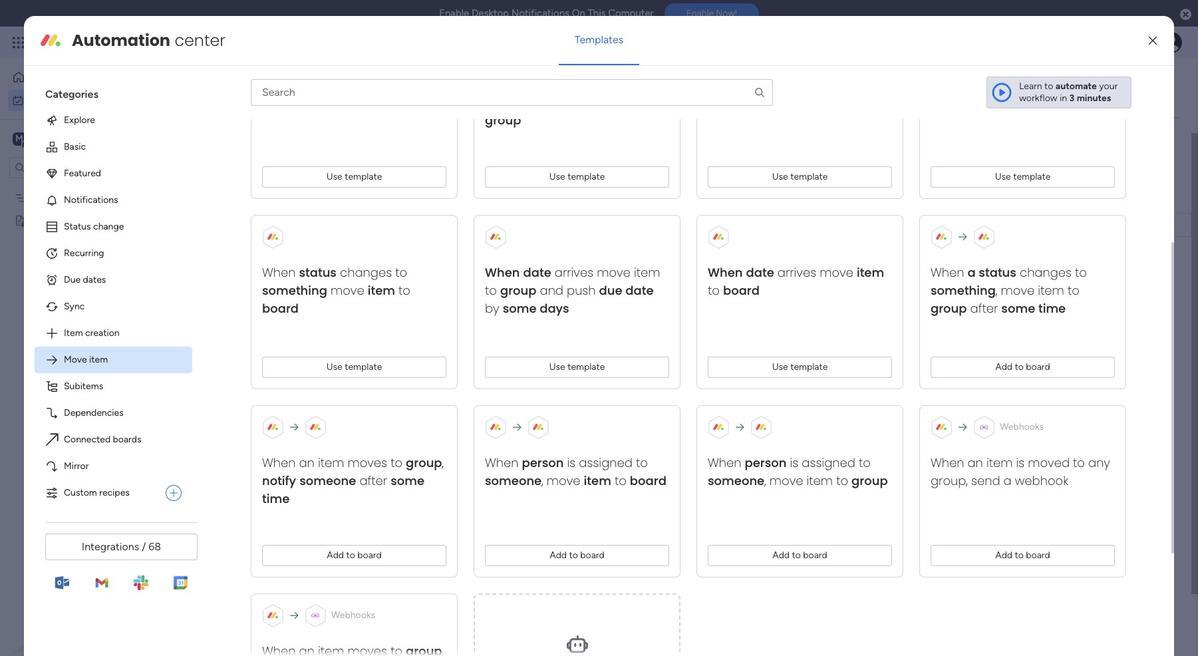 Task type: describe. For each thing, give the bounding box(es) containing it.
to inside when date arrives   move item to board
[[708, 282, 720, 299]]

notifications option
[[35, 187, 192, 214]]

week for this
[[252, 312, 283, 329]]

learn to automate
[[1020, 80, 1098, 92]]

custom recipes
[[64, 487, 130, 499]]

dapulse close image
[[1181, 8, 1192, 21]]

minutes
[[1078, 92, 1112, 104]]

add for to
[[550, 550, 567, 561]]

when a status changes to something , move item to group after some time
[[931, 264, 1088, 317]]

by
[[485, 300, 500, 317]]

custom recipes option
[[35, 480, 160, 507]]

/ right notify
[[317, 456, 323, 473]]

automate
[[1056, 80, 1098, 92]]

now!
[[717, 8, 738, 19]]

automation
[[72, 29, 170, 51]]

when an item is moved to any group, send a webhook
[[931, 455, 1111, 489]]

person for when person is assigned to someone , move item to board
[[522, 455, 564, 471]]

add for when person is assigned to someone , move item to group
[[773, 550, 790, 561]]

move item
[[64, 354, 108, 365]]

1
[[300, 196, 304, 208]]

arrives   and only if move item to
[[931, 58, 1104, 110]]

next week / 0 items
[[224, 360, 329, 377]]

group inside changes   to and only if move item to group
[[485, 112, 522, 128]]

integrations
[[82, 540, 139, 553]]

work
[[235, 77, 289, 107]]

move inside arrives   and only if move item to
[[1054, 76, 1088, 92]]

, for when person is assigned to someone , move item to group
[[765, 473, 767, 489]]

my work
[[200, 77, 289, 107]]

change
[[93, 221, 124, 232]]

item inside past dates / 1 item
[[307, 196, 325, 208]]

due
[[600, 282, 623, 299]]

desktop
[[472, 7, 509, 19]]

see plans image
[[221, 35, 233, 51]]

notes
[[31, 215, 57, 226]]

9
[[966, 220, 971, 230]]

sync
[[64, 301, 85, 312]]

move inside when a status changes to something , move item to group after some time
[[1002, 282, 1035, 299]]

date
[[949, 192, 969, 203]]

after inside when a status changes to something , move item to group after some time
[[971, 300, 999, 317]]

templates
[[575, 33, 624, 46]]

, for when person is assigned to someone , move item to board
[[542, 473, 544, 489]]

dates for due
[[83, 274, 106, 286]]

enable for enable desktop notifications on this computer
[[439, 7, 470, 19]]

0 inside next week / 0 items
[[298, 364, 304, 375]]

dates for past
[[254, 192, 288, 209]]

move inside when person is assigned to someone , move item to board
[[547, 473, 581, 489]]

categories heading
[[35, 76, 192, 107]]

dependencies
[[64, 407, 124, 419]]

something inside when a status changes to something , move item to group after some time
[[931, 282, 997, 299]]

monday
[[59, 35, 105, 50]]

explore option
[[35, 107, 192, 134]]

add to board button for after
[[931, 357, 1116, 378]]

moves
[[348, 455, 387, 471]]

group inside when a status changes to something , move item to group after some time
[[931, 300, 968, 317]]

time inside some time
[[262, 491, 290, 507]]

list box containing marketing plan
[[0, 184, 170, 411]]

some time
[[262, 473, 425, 507]]

changes inside when status changes   to something move item to board
[[340, 264, 392, 281]]

item inside changes   to move item to
[[368, 76, 394, 92]]

changes inside changes   to move item to
[[340, 58, 392, 74]]

move
[[64, 354, 87, 365]]

customize
[[446, 138, 491, 149]]

someone inside when an item moves to group , notify someone after
[[300, 473, 356, 489]]

/ inside button
[[142, 540, 146, 553]]

move inside when person is assigned to someone , move item to group
[[770, 473, 804, 489]]

when person is assigned to someone , move item to board
[[485, 455, 667, 489]]

connected boards
[[64, 434, 141, 445]]

someone for when person is assigned to someone , move item to group
[[708, 473, 765, 489]]

due dates
[[64, 274, 106, 286]]

board inside when person is assigned to someone , move item to board
[[630, 473, 667, 489]]

on
[[572, 7, 586, 19]]

a for status
[[968, 264, 976, 281]]

marketing plan link
[[701, 214, 824, 238]]

group
[[620, 192, 646, 203]]

enable now!
[[687, 8, 738, 19]]

center
[[175, 29, 226, 51]]

notifications inside option
[[64, 194, 118, 206]]

later / 0 items
[[224, 408, 298, 425]]

computer
[[609, 7, 654, 19]]

date up days
[[524, 264, 552, 281]]

v2 overdue deadline image
[[917, 219, 928, 231]]

marketing inside marketing plan link
[[703, 220, 745, 232]]

boards
[[113, 434, 141, 445]]

arrives inside arrives   and only if move item to
[[1001, 58, 1040, 74]]

workspace selection element
[[13, 131, 111, 148]]

/ left '1'
[[291, 192, 297, 209]]

basic option
[[35, 134, 192, 160]]

3
[[1070, 92, 1075, 104]]

mirror
[[64, 461, 89, 472]]

1 horizontal spatial notifications
[[512, 7, 570, 19]]

week for next
[[254, 360, 285, 377]]

your
[[1100, 80, 1118, 92]]

marketing inside list box
[[31, 192, 73, 203]]

mirror option
[[35, 453, 192, 480]]

marketing plan inside list box
[[31, 192, 93, 203]]

/ right today
[[265, 264, 271, 281]]

webhook
[[1016, 473, 1069, 489]]

group inside when an item moves to group , notify someone after
[[406, 455, 442, 471]]

status for status change
[[64, 221, 91, 232]]

time inside when a status changes to something , move item to group after some time
[[1039, 300, 1067, 317]]

when date
[[485, 264, 552, 281]]

custom
[[64, 487, 97, 499]]

private board image
[[14, 214, 27, 227]]

1 vertical spatial plan
[[747, 220, 764, 232]]

creation
[[85, 327, 120, 339]]

item creation
[[64, 327, 120, 339]]

something inside when status changes   to something move item to board
[[262, 282, 327, 299]]

1 vertical spatial webhooks
[[332, 610, 376, 621]]

and for only
[[1043, 58, 1067, 74]]

move inside changes   to move item to
[[331, 76, 365, 92]]

enable for enable now!
[[687, 8, 714, 19]]

assigned for group
[[802, 455, 856, 471]]

later
[[224, 408, 254, 425]]

0 vertical spatial this
[[588, 7, 606, 19]]

your workflow in
[[1020, 80, 1118, 104]]

some inside group and   push due date by some days
[[503, 300, 537, 317]]

due dates option
[[35, 267, 192, 293]]

recipes
[[99, 487, 130, 499]]

nov
[[947, 220, 963, 230]]

when inside when date arrives   move item to board
[[708, 264, 743, 281]]

person for when person is assigned to someone , move item to group
[[745, 455, 787, 471]]

item inside when a status changes to something , move item to group after some time
[[1039, 282, 1065, 299]]

changes   to move item to
[[327, 58, 410, 92]]

date right without
[[286, 456, 314, 473]]

subitems option
[[35, 373, 192, 400]]

this week /
[[224, 312, 295, 329]]

add for after
[[996, 361, 1013, 373]]

item inside when an item is moved to any group, send a webhook
[[987, 455, 1013, 471]]

m
[[15, 133, 23, 144]]

status inside when status changes   to something move item to board
[[299, 264, 337, 281]]

add to board for when person is assigned to someone , move item to group
[[773, 550, 828, 561]]

push
[[567, 282, 596, 299]]

when an item moves to group , notify someone after
[[262, 455, 444, 489]]

subitems
[[64, 381, 103, 392]]

enable desktop notifications on this computer
[[439, 7, 654, 19]]

featured
[[64, 168, 101, 179]]

if inside arrives   and only if move item to
[[1098, 58, 1104, 74]]

select product image
[[12, 36, 25, 49]]

status inside when a status changes to something , move item to group after some time
[[979, 264, 1017, 281]]

next
[[224, 360, 251, 377]]

item inside when an item moves to group , notify someone after
[[318, 455, 344, 471]]

, for when a status changes to something , move item to group after some time
[[997, 282, 998, 299]]

when person is assigned to someone , move item to group
[[708, 455, 888, 489]]

today
[[224, 264, 262, 281]]

recurring
[[64, 248, 104, 259]]

date inside group and   push due date by some days
[[626, 282, 654, 299]]

notify
[[262, 473, 296, 489]]

in
[[1060, 92, 1068, 104]]

item inside arrives   and only if move item to
[[931, 94, 958, 110]]

changes   to and only if move item to group
[[485, 58, 633, 128]]

featured option
[[35, 160, 192, 187]]

people
[[858, 192, 887, 203]]

when inside when person is assigned to someone , move item to group
[[708, 455, 742, 471]]

/ up next week / 0 items
[[286, 312, 292, 329]]



Task type: locate. For each thing, give the bounding box(es) containing it.
/
[[291, 192, 297, 209], [265, 264, 271, 281], [286, 312, 292, 329], [288, 360, 295, 377], [257, 408, 264, 425], [317, 456, 323, 473], [142, 540, 146, 553]]

3 is from the left
[[1017, 455, 1025, 471]]

1 vertical spatial if
[[608, 76, 615, 92]]

None search field
[[251, 79, 774, 106], [196, 133, 322, 154], [251, 79, 774, 106]]

this up next
[[224, 312, 248, 329]]

my
[[200, 77, 230, 107], [29, 94, 42, 106]]

item
[[857, 58, 884, 74], [368, 76, 394, 92], [591, 94, 617, 110], [931, 94, 958, 110], [307, 196, 325, 208], [634, 264, 661, 281], [857, 264, 885, 281], [368, 282, 395, 299], [1039, 282, 1065, 299], [89, 354, 108, 365], [318, 455, 344, 471], [987, 455, 1013, 471], [584, 473, 612, 489], [807, 473, 834, 489]]

item inside option
[[89, 354, 108, 365]]

1 something from the left
[[262, 282, 327, 299]]

items inside next week / 0 items
[[306, 364, 329, 375]]

1 is from the left
[[568, 455, 576, 471]]

,
[[997, 282, 998, 299], [442, 455, 444, 471], [542, 473, 544, 489], [765, 473, 767, 489]]

when inside when an item is moved to any group, send a webhook
[[931, 455, 965, 471]]

explore
[[64, 114, 95, 126]]

1 horizontal spatial after
[[971, 300, 999, 317]]

1 horizontal spatial time
[[1039, 300, 1067, 317]]

an up send
[[968, 455, 984, 471]]

move
[[820, 58, 854, 74], [331, 76, 365, 92], [1054, 76, 1088, 92], [554, 94, 588, 110], [597, 264, 631, 281], [820, 264, 854, 281], [331, 282, 365, 299], [1002, 282, 1035, 299], [547, 473, 581, 489], [770, 473, 804, 489]]

kendall parks image
[[1162, 32, 1183, 53]]

when inside when a status changes to something , move item to group after some time
[[931, 264, 965, 281]]

1 vertical spatial status
[[64, 221, 91, 232]]

Filter dashboard by text search field
[[196, 133, 322, 154]]

group,
[[931, 473, 969, 489]]

enable left 'desktop'
[[439, 7, 470, 19]]

work inside button
[[44, 94, 65, 106]]

and
[[1043, 58, 1067, 74], [554, 76, 577, 92], [540, 282, 564, 299]]

send
[[972, 473, 1001, 489]]

customize button
[[425, 133, 496, 154]]

items inside later / 0 items
[[275, 412, 298, 423]]

2 is from the left
[[791, 455, 799, 471]]

to
[[396, 58, 407, 74], [619, 58, 630, 74], [398, 76, 410, 92], [708, 76, 720, 92], [1045, 80, 1054, 92], [621, 94, 633, 110], [961, 94, 973, 110], [396, 264, 407, 281], [1076, 264, 1088, 281], [399, 282, 411, 299], [485, 282, 497, 299], [708, 282, 720, 299], [1068, 282, 1080, 299], [1016, 361, 1024, 373], [391, 455, 403, 471], [636, 455, 648, 471], [859, 455, 871, 471], [1074, 455, 1086, 471], [615, 473, 627, 489], [837, 473, 849, 489], [347, 550, 355, 561], [570, 550, 578, 561], [793, 550, 801, 561], [1016, 550, 1024, 561]]

1 horizontal spatial only
[[1070, 58, 1094, 74]]

/ right next
[[288, 360, 295, 377]]

marketing plan down the board
[[703, 220, 764, 232]]

and for push
[[540, 282, 564, 299]]

date down marketing plan link
[[747, 264, 775, 281]]

0 vertical spatial only
[[1070, 58, 1094, 74]]

enable
[[439, 7, 470, 19], [687, 8, 714, 19]]

items inside today / 0 items
[[283, 268, 306, 280]]

0 up later / 0 items
[[298, 364, 304, 375]]

and inside arrives   and only if move item to
[[1043, 58, 1067, 74]]

learn
[[1020, 80, 1043, 92]]

0 horizontal spatial if
[[608, 76, 615, 92]]

a inside when an item is moved to any group, send a webhook
[[1004, 473, 1012, 489]]

arrives
[[778, 58, 817, 74], [1001, 58, 1040, 74], [555, 264, 594, 281], [778, 264, 817, 281]]

board inside when status changes   to something move item to board
[[262, 300, 299, 317]]

item creation option
[[35, 320, 192, 347]]

, inside when an item moves to group , notify someone after
[[442, 455, 444, 471]]

0 horizontal spatial work
[[44, 94, 65, 106]]

0 horizontal spatial only
[[581, 76, 605, 92]]

integrations / 68 button
[[45, 534, 198, 560]]

person inside when person is assigned to someone , move item to board
[[522, 455, 564, 471]]

3 minutes
[[1070, 92, 1112, 104]]

notifications up 'status change'
[[64, 194, 118, 206]]

1 horizontal spatial a
[[968, 264, 976, 281]]

my for my work
[[200, 77, 230, 107]]

0 vertical spatial if
[[1098, 58, 1104, 74]]

some inside when a status changes to something , move item to group after some time
[[1002, 300, 1036, 317]]

0 horizontal spatial marketing
[[31, 192, 73, 203]]

1 vertical spatial this
[[224, 312, 248, 329]]

work
[[108, 35, 132, 50], [44, 94, 65, 106]]

only
[[1070, 58, 1094, 74], [581, 76, 605, 92]]

0 vertical spatial time
[[1039, 300, 1067, 317]]

work for my
[[44, 94, 65, 106]]

2 horizontal spatial a
[[1004, 473, 1012, 489]]

is for board
[[568, 455, 576, 471]]

my inside button
[[29, 94, 42, 106]]

assigned inside when person is assigned to someone , move item to group
[[802, 455, 856, 471]]

any
[[1089, 455, 1111, 471]]

use template button
[[262, 166, 447, 188], [485, 166, 670, 188], [708, 166, 893, 188], [931, 166, 1116, 188], [262, 357, 447, 378], [485, 357, 670, 378], [708, 357, 893, 378]]

0 inside today / 0 items
[[274, 268, 280, 280]]

when date arrives   move item to board
[[708, 264, 885, 299]]

0 horizontal spatial status
[[299, 264, 337, 281]]

management
[[134, 35, 207, 50]]

0
[[274, 268, 280, 280], [298, 364, 304, 375], [267, 412, 273, 423], [326, 460, 332, 471]]

add to board button
[[931, 357, 1116, 378], [262, 545, 447, 566], [485, 545, 670, 566], [708, 545, 893, 566], [931, 545, 1116, 566]]

1 horizontal spatial marketing plan
[[703, 220, 764, 232]]

item inside when status changes   to something move item to board
[[368, 282, 395, 299]]

/ left 68 on the bottom left
[[142, 540, 146, 553]]

2 someone from the left
[[485, 473, 542, 489]]

person inside when person is assigned to someone , move item to group
[[745, 455, 787, 471]]

my left categories
[[29, 94, 42, 106]]

2 an from the left
[[968, 455, 984, 471]]

after inside when an item moves to group , notify someone after
[[360, 473, 388, 489]]

1 horizontal spatial dates
[[254, 192, 288, 209]]

0 horizontal spatial some
[[391, 473, 425, 489]]

1 vertical spatial notifications
[[64, 194, 118, 206]]

use template
[[327, 171, 382, 182], [550, 171, 605, 182], [773, 171, 828, 182], [996, 171, 1051, 182], [327, 361, 382, 373], [550, 361, 605, 373], [773, 361, 828, 373]]

0 horizontal spatial person
[[522, 455, 564, 471]]

templates button
[[559, 24, 640, 56]]

0 right today
[[274, 268, 280, 280]]

an up some time
[[299, 455, 315, 471]]

main workspace
[[31, 132, 109, 145]]

only up automate
[[1070, 58, 1094, 74]]

1 vertical spatial after
[[360, 473, 388, 489]]

1 vertical spatial dates
[[83, 274, 106, 286]]

sync option
[[35, 293, 192, 320]]

group and   push due date by some days
[[485, 282, 654, 317]]

, inside when person is assigned to someone , move item to group
[[765, 473, 767, 489]]

Search in workspace field
[[28, 160, 111, 175]]

person
[[522, 455, 564, 471], [745, 455, 787, 471]]

when inside when status changes   to something move item to board
[[262, 264, 296, 281]]

0 vertical spatial notifications
[[512, 7, 570, 19]]

dependencies option
[[35, 400, 192, 427]]

work right monday
[[108, 35, 132, 50]]

0 horizontal spatial assigned
[[579, 455, 633, 471]]

this
[[588, 7, 606, 19], [224, 312, 248, 329]]

1 assigned from the left
[[579, 455, 633, 471]]

1 horizontal spatial this
[[588, 7, 606, 19]]

1 vertical spatial week
[[254, 360, 285, 377]]

list box
[[0, 184, 170, 411]]

0 right later
[[267, 412, 273, 423]]

after
[[971, 300, 999, 317], [360, 473, 388, 489]]

enable left now!
[[687, 8, 714, 19]]

automation  center image
[[40, 30, 61, 51]]

lottie animation image
[[0, 522, 170, 656]]

move item option
[[35, 347, 192, 373]]

0 horizontal spatial my
[[29, 94, 42, 106]]

option
[[0, 186, 170, 188]]

only inside changes   to and only if move item to group
[[581, 76, 605, 92]]

integrations / 68
[[82, 540, 161, 553]]

0 horizontal spatial plan
[[75, 192, 93, 203]]

use
[[327, 171, 343, 182], [550, 171, 566, 182], [773, 171, 789, 182], [996, 171, 1012, 182], [327, 361, 343, 373], [550, 361, 566, 373], [773, 361, 789, 373]]

only inside arrives   and only if move item to
[[1070, 58, 1094, 74]]

2 assigned from the left
[[802, 455, 856, 471]]

and up learn to automate
[[1043, 58, 1067, 74]]

1 horizontal spatial webhooks
[[1001, 421, 1045, 433]]

2 vertical spatial and
[[540, 282, 564, 299]]

someone inside when person is assigned to someone , move item to board
[[485, 473, 542, 489]]

board inside when date arrives   move item to board
[[724, 282, 760, 299]]

due
[[64, 274, 81, 286]]

enable now! button
[[665, 3, 759, 23]]

is inside when an item is moved to any group, send a webhook
[[1017, 455, 1025, 471]]

0 horizontal spatial someone
[[300, 473, 356, 489]]

work for monday
[[108, 35, 132, 50]]

is inside when person is assigned to someone , move item to group
[[791, 455, 799, 471]]

workspace image
[[13, 131, 26, 146]]

status change option
[[35, 214, 192, 240]]

0 vertical spatial dates
[[254, 192, 288, 209]]

0 horizontal spatial an
[[299, 455, 315, 471]]

group inside when person is assigned to someone , move item to group
[[852, 473, 888, 489]]

1 vertical spatial and
[[554, 76, 577, 92]]

0 vertical spatial marketing
[[31, 192, 73, 203]]

moved
[[1029, 455, 1070, 471]]

connected
[[64, 434, 111, 445]]

enable inside button
[[687, 8, 714, 19]]

item inside changes   to and only if move item to group
[[591, 94, 617, 110]]

marketing plan
[[31, 192, 93, 203], [703, 220, 764, 232]]

automation center
[[72, 29, 226, 51]]

and inside group and   push due date by some days
[[540, 282, 564, 299]]

0 horizontal spatial something
[[262, 282, 327, 299]]

workflow
[[1020, 92, 1058, 104]]

0 vertical spatial plan
[[75, 192, 93, 203]]

move inside changes   to and only if move item to group
[[554, 94, 588, 110]]

a right without
[[275, 456, 283, 473]]

item
[[64, 327, 83, 339]]

connected boards option
[[35, 427, 192, 453]]

1 horizontal spatial my
[[200, 77, 230, 107]]

something
[[262, 282, 327, 299], [931, 282, 997, 299]]

0 vertical spatial and
[[1043, 58, 1067, 74]]

to inside arrives   and only if move item to
[[961, 94, 973, 110]]

add to board for to
[[550, 550, 605, 561]]

0 vertical spatial work
[[108, 35, 132, 50]]

, inside when a status changes to something , move item to group after some time
[[997, 282, 998, 299]]

an inside when an item moves to group , notify someone after
[[299, 455, 315, 471]]

1 horizontal spatial if
[[1098, 58, 1104, 74]]

plan
[[75, 192, 93, 203], [747, 220, 764, 232]]

1 status from the left
[[299, 264, 337, 281]]

assigned for board
[[579, 455, 633, 471]]

0 vertical spatial after
[[971, 300, 999, 317]]

changes inside when a status changes to something , move item to group after some time
[[1020, 264, 1072, 281]]

search image
[[754, 86, 766, 98]]

past dates / 1 item
[[224, 192, 325, 209]]

0 horizontal spatial dates
[[83, 274, 106, 286]]

item inside when person is assigned to someone , move item to group
[[807, 473, 834, 489]]

if up your
[[1098, 58, 1104, 74]]

dates inside option
[[83, 274, 106, 286]]

0 inside without a date / 0 items
[[326, 460, 332, 471]]

1 horizontal spatial status
[[1039, 192, 1066, 203]]

marketing plan up notes
[[31, 192, 93, 203]]

1 horizontal spatial marketing
[[703, 220, 745, 232]]

1 person from the left
[[522, 455, 564, 471]]

when inside when an item moves to group , notify someone after
[[262, 455, 296, 471]]

0 horizontal spatial this
[[224, 312, 248, 329]]

when status changes   to something move item to board
[[262, 264, 411, 317]]

a
[[968, 264, 976, 281], [275, 456, 283, 473], [1004, 473, 1012, 489]]

a inside when a status changes to something , move item to group after some time
[[968, 264, 976, 281]]

home image
[[12, 71, 25, 84]]

0 horizontal spatial arrives   move item to
[[485, 264, 661, 299]]

, inside when person is assigned to someone , move item to board
[[542, 473, 544, 489]]

0 horizontal spatial time
[[262, 491, 290, 507]]

if inside changes   to and only if move item to group
[[608, 76, 615, 92]]

without a date / 0 items
[[224, 456, 358, 473]]

none search field the filter dashboard by text
[[196, 133, 322, 154]]

68
[[149, 540, 161, 553]]

today / 0 items
[[224, 264, 306, 281]]

add to board for after
[[996, 361, 1051, 373]]

0 vertical spatial week
[[252, 312, 283, 329]]

dates right due
[[83, 274, 106, 286]]

some inside some time
[[391, 473, 425, 489]]

my for my work
[[29, 94, 42, 106]]

1 an from the left
[[299, 455, 315, 471]]

1 horizontal spatial status
[[979, 264, 1017, 281]]

0 horizontal spatial is
[[568, 455, 576, 471]]

/ right later
[[257, 408, 264, 425]]

0 horizontal spatial webhooks
[[332, 610, 376, 621]]

an for someone
[[299, 455, 315, 471]]

past
[[224, 192, 250, 209]]

a down 9
[[968, 264, 976, 281]]

3 someone from the left
[[708, 473, 765, 489]]

0 vertical spatial marketing plan
[[31, 192, 93, 203]]

a for date
[[275, 456, 283, 473]]

add
[[996, 361, 1013, 373], [327, 550, 344, 561], [550, 550, 567, 561], [773, 550, 790, 561], [996, 550, 1013, 561]]

week right next
[[254, 360, 285, 377]]

0 horizontal spatial after
[[360, 473, 388, 489]]

to inside when an item is moved to any group, send a webhook
[[1074, 455, 1086, 471]]

work up explore
[[44, 94, 65, 106]]

dates left '1'
[[254, 192, 288, 209]]

0 up some time
[[326, 460, 332, 471]]

my work
[[29, 94, 65, 106]]

1 horizontal spatial someone
[[485, 473, 542, 489]]

someone inside when person is assigned to someone , move item to group
[[708, 473, 765, 489]]

a right send
[[1004, 473, 1012, 489]]

dates
[[254, 192, 288, 209], [83, 274, 106, 286]]

1 horizontal spatial arrives   move item to
[[708, 58, 884, 92]]

1 horizontal spatial something
[[931, 282, 997, 299]]

2 person from the left
[[745, 455, 787, 471]]

0 vertical spatial arrives   move item to
[[708, 58, 884, 92]]

1 horizontal spatial person
[[745, 455, 787, 471]]

date inside when date arrives   move item to board
[[747, 264, 775, 281]]

someone for when person is assigned to someone , move item to board
[[485, 473, 542, 489]]

nov 9
[[947, 220, 971, 230]]

0 horizontal spatial notifications
[[64, 194, 118, 206]]

when inside when person is assigned to someone , move item to board
[[485, 455, 519, 471]]

1 horizontal spatial an
[[968, 455, 984, 471]]

basic
[[64, 141, 86, 152]]

is
[[568, 455, 576, 471], [791, 455, 799, 471], [1017, 455, 1025, 471]]

group inside group and   push due date by some days
[[501, 282, 537, 299]]

2 horizontal spatial someone
[[708, 473, 765, 489]]

1 horizontal spatial plan
[[747, 220, 764, 232]]

if down templates button
[[608, 76, 615, 92]]

add to board
[[996, 361, 1051, 373], [327, 550, 382, 561], [550, 550, 605, 561], [773, 550, 828, 561], [996, 550, 1051, 561]]

categories
[[45, 88, 98, 100]]

1 vertical spatial only
[[581, 76, 605, 92]]

plan down featured
[[75, 192, 93, 203]]

if
[[1098, 58, 1104, 74], [608, 76, 615, 92]]

an inside when an item is moved to any group, send a webhook
[[968, 455, 984, 471]]

and up days
[[540, 282, 564, 299]]

Search for a column type search field
[[251, 79, 774, 106]]

add to board button for to
[[485, 545, 670, 566]]

1 someone from the left
[[300, 473, 356, 489]]

categories list box
[[35, 76, 203, 507]]

time
[[1039, 300, 1067, 317], [262, 491, 290, 507]]

2 status from the left
[[979, 264, 1017, 281]]

0 horizontal spatial status
[[64, 221, 91, 232]]

plan down the board
[[747, 220, 764, 232]]

1 horizontal spatial is
[[791, 455, 799, 471]]

board
[[751, 192, 775, 203]]

status for status
[[1039, 192, 1066, 203]]

add to board button for when person is assigned to someone , move item to group
[[708, 545, 893, 566]]

1 vertical spatial time
[[262, 491, 290, 507]]

is for group
[[791, 455, 799, 471]]

changes
[[340, 58, 392, 74], [563, 58, 615, 74], [340, 264, 392, 281], [1020, 264, 1072, 281]]

1 horizontal spatial assigned
[[802, 455, 856, 471]]

changes inside changes   to and only if move item to group
[[563, 58, 615, 74]]

1 vertical spatial arrives   move item to
[[485, 264, 661, 299]]

item inside when date arrives   move item to board
[[857, 264, 885, 281]]

1 vertical spatial marketing
[[703, 220, 745, 232]]

, for when an item moves to group , notify someone after
[[442, 455, 444, 471]]

2 something from the left
[[931, 282, 997, 299]]

0 vertical spatial webhooks
[[1001, 421, 1045, 433]]

assigned inside when person is assigned to someone , move item to board
[[579, 455, 633, 471]]

to inside when an item moves to group , notify someone after
[[391, 455, 403, 471]]

arrives   move item to
[[708, 58, 884, 92], [485, 264, 661, 299]]

my work button
[[8, 90, 143, 111]]

move inside when date arrives   move item to board
[[820, 264, 854, 281]]

1 horizontal spatial enable
[[687, 8, 714, 19]]

0 horizontal spatial enable
[[439, 7, 470, 19]]

recurring option
[[35, 240, 192, 267]]

is inside when person is assigned to someone , move item to board
[[568, 455, 576, 471]]

arrives inside when date arrives   move item to board
[[778, 264, 817, 281]]

week down today / 0 items
[[252, 312, 283, 329]]

monday work management
[[59, 35, 207, 50]]

days
[[540, 300, 570, 317]]

0 vertical spatial status
[[1039, 192, 1066, 203]]

1 vertical spatial marketing plan
[[703, 220, 764, 232]]

and inside changes   to and only if move item to group
[[554, 76, 577, 92]]

1 horizontal spatial work
[[108, 35, 132, 50]]

status
[[1039, 192, 1066, 203], [64, 221, 91, 232]]

this right 'on'
[[588, 7, 606, 19]]

0 horizontal spatial marketing plan
[[31, 192, 93, 203]]

only down templates button
[[581, 76, 605, 92]]

move inside when status changes   to something move item to board
[[331, 282, 365, 299]]

date right due on the top right of page
[[626, 282, 654, 299]]

1 vertical spatial work
[[44, 94, 65, 106]]

notifications left 'on'
[[512, 7, 570, 19]]

status inside status change option
[[64, 221, 91, 232]]

item inside when person is assigned to someone , move item to board
[[584, 473, 612, 489]]

and down templates button
[[554, 76, 577, 92]]

lottie animation element
[[0, 522, 170, 656]]

items inside without a date / 0 items
[[335, 460, 358, 471]]

0 inside later / 0 items
[[267, 412, 273, 423]]

0 horizontal spatial a
[[275, 456, 283, 473]]

something down today / 0 items
[[262, 282, 327, 299]]

2 horizontal spatial some
[[1002, 300, 1036, 317]]

2 horizontal spatial is
[[1017, 455, 1025, 471]]

1 horizontal spatial some
[[503, 300, 537, 317]]

an for send
[[968, 455, 984, 471]]

my left work on the left top
[[200, 77, 230, 107]]

something down 9
[[931, 282, 997, 299]]

workspace
[[57, 132, 109, 145]]



Task type: vqa. For each thing, say whether or not it's contained in the screenshot.
TAB
no



